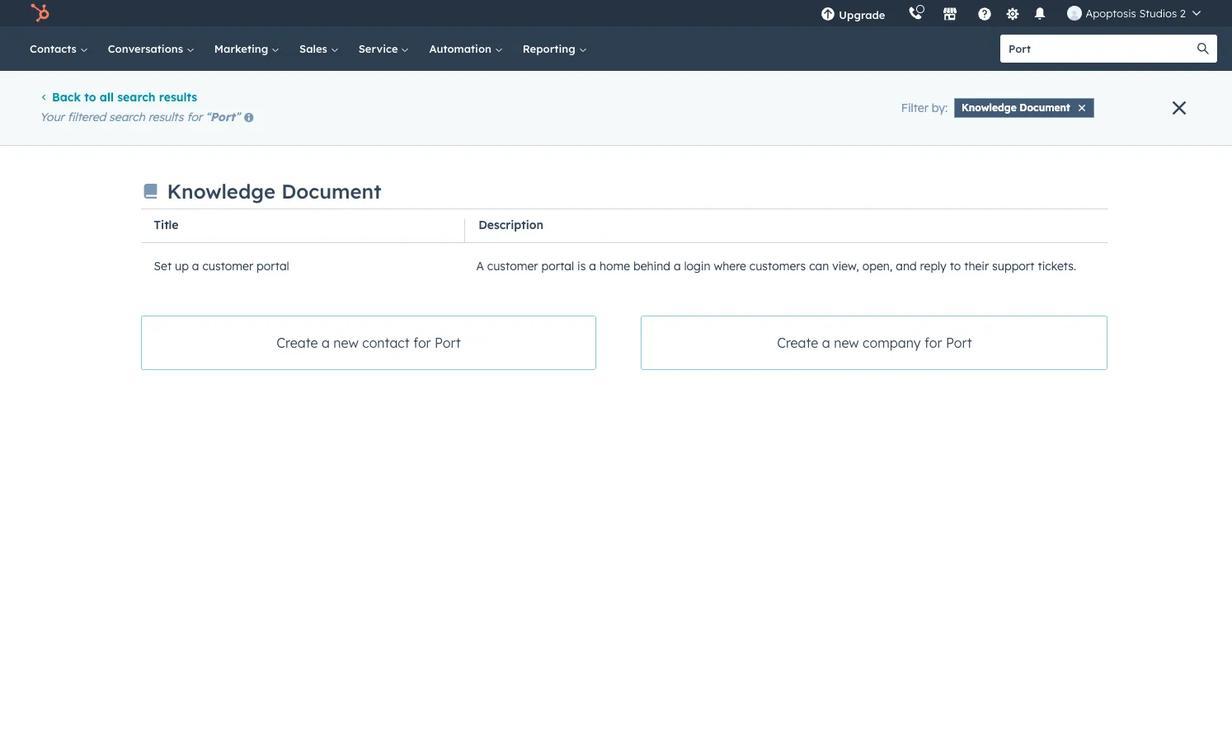 Task type: describe. For each thing, give the bounding box(es) containing it.
conversations link
[[98, 26, 204, 71]]

service
[[358, 42, 401, 55]]

automation link
[[419, 26, 513, 71]]

search image
[[1197, 43, 1209, 54]]

upgrade image
[[821, 7, 836, 22]]

apoptosis studios 2
[[1086, 7, 1186, 20]]

notifications button
[[1026, 0, 1054, 26]]

contacts link
[[20, 26, 98, 71]]

marketing
[[214, 42, 271, 55]]

sales link
[[290, 26, 349, 71]]

reporting link
[[513, 26, 597, 71]]

hubspot link
[[20, 3, 62, 23]]

service link
[[349, 26, 419, 71]]

hubspot image
[[30, 3, 49, 23]]

in
[[160, 142, 168, 154]]

settings image
[[1005, 7, 1020, 22]]

Search HubSpot search field
[[1000, 35, 1202, 63]]

back to contacts home
[[52, 92, 167, 104]]

reporting
[[523, 42, 578, 55]]

contacts down hubspot link
[[30, 42, 80, 55]]

home
[[140, 92, 167, 104]]



Task type: locate. For each thing, give the bounding box(es) containing it.
marketplaces image
[[943, 7, 958, 22]]

restore button
[[854, 108, 970, 141]]

restore for restore contacts
[[40, 114, 102, 134]]

automation
[[429, 42, 495, 55]]

contacts up the restore contacts
[[93, 92, 137, 104]]

contacts down the restore contacts
[[78, 142, 120, 154]]

contacts inside banner
[[107, 114, 180, 134]]

restore
[[40, 114, 102, 134], [890, 117, 934, 132], [40, 142, 75, 154]]

calling icon image
[[908, 7, 923, 21]]

menu containing apoptosis studios 2
[[809, 0, 1212, 26]]

tara schultz image
[[1067, 6, 1082, 21]]

marketing link
[[204, 26, 290, 71]]

restore for restore contacts deleted in the last 90 days
[[40, 142, 75, 154]]

help button
[[971, 0, 999, 26]]

restore inside restore 'button'
[[890, 117, 934, 132]]

days
[[222, 142, 245, 154]]

the
[[171, 142, 186, 154]]

Search search field
[[980, 108, 1180, 141]]

restore contacts banner
[[40, 103, 1180, 147]]

last
[[189, 142, 205, 154]]

restore contacts
[[40, 114, 180, 134]]

2
[[1180, 7, 1186, 20]]

90
[[208, 142, 220, 154]]

restore contacts deleted in the last 90 days
[[40, 142, 245, 154]]

deleted
[[122, 142, 157, 154]]

MM/DD/YYYY text field
[[429, 108, 623, 141]]

help image
[[978, 7, 992, 22]]

apoptosis
[[1086, 7, 1136, 20]]

to
[[80, 92, 90, 104]]

conversations
[[108, 42, 186, 55]]

apoptosis studios 2 button
[[1058, 0, 1211, 26]]

settings link
[[1002, 5, 1023, 22]]

back
[[52, 92, 77, 104]]

studios
[[1139, 7, 1177, 20]]

search button
[[1189, 35, 1217, 63]]

contacts
[[30, 42, 80, 55], [93, 92, 137, 104], [107, 114, 180, 134], [78, 142, 120, 154]]

marketplaces button
[[933, 0, 968, 26]]

contacts up "restore contacts deleted in the last 90 days"
[[107, 114, 180, 134]]

menu item
[[897, 0, 900, 26]]

calling icon button
[[902, 2, 930, 24]]

upgrade
[[839, 8, 885, 21]]

notifications image
[[1033, 7, 1048, 22]]

restore for restore
[[890, 117, 934, 132]]

MM/DD/YYYY text field
[[651, 108, 844, 141]]

back to contacts home link
[[40, 92, 167, 104]]

menu
[[809, 0, 1212, 26]]

sales
[[299, 42, 330, 55]]



Task type: vqa. For each thing, say whether or not it's contained in the screenshot.
APPS
no



